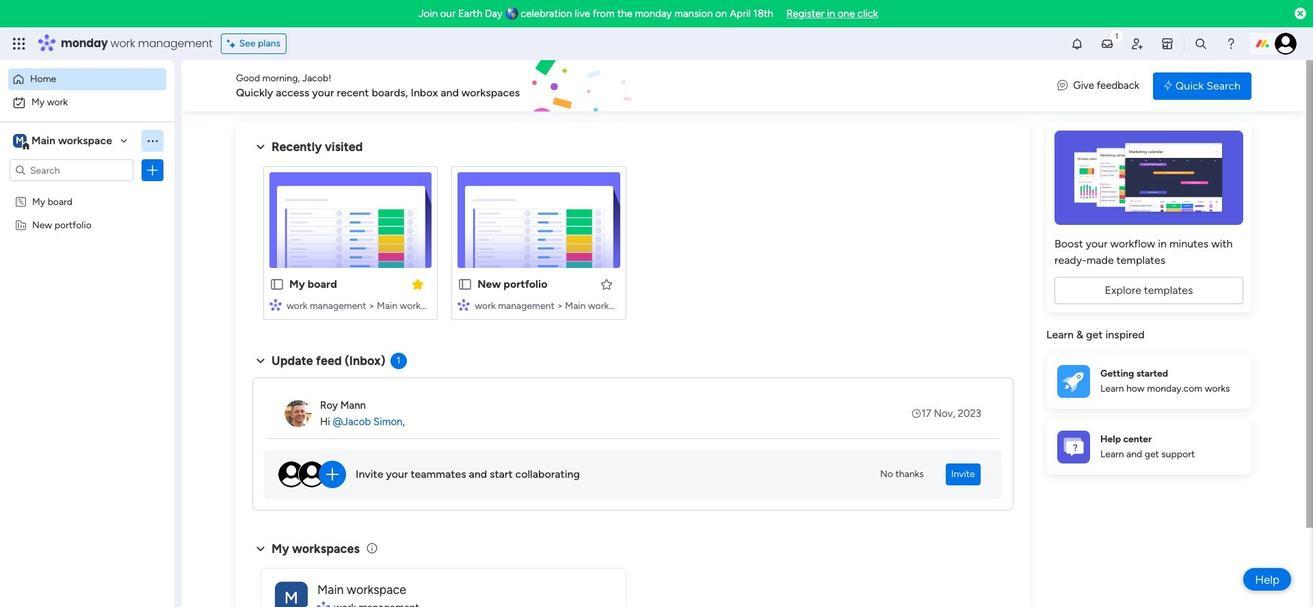 Task type: describe. For each thing, give the bounding box(es) containing it.
1 image
[[1111, 28, 1123, 43]]

public board image for remove from favorites "image"
[[270, 277, 285, 292]]

1 vertical spatial option
[[8, 92, 166, 114]]

invite members image
[[1131, 37, 1144, 51]]

see plans image
[[227, 36, 239, 51]]

workspace image
[[275, 582, 308, 607]]

notifications image
[[1071, 37, 1084, 51]]

getting started element
[[1047, 354, 1252, 409]]

templates image image
[[1059, 131, 1239, 225]]

help image
[[1224, 37, 1238, 51]]

select product image
[[12, 37, 26, 51]]



Task type: vqa. For each thing, say whether or not it's contained in the screenshot.
the right "V2 USER FEEDBACK" ICON
no



Task type: locate. For each thing, give the bounding box(es) containing it.
add to favorites image
[[600, 277, 613, 291]]

update feed image
[[1101, 37, 1114, 51]]

1 public board image from the left
[[270, 277, 285, 292]]

2 vertical spatial option
[[0, 189, 174, 192]]

jacob simon image
[[1275, 33, 1297, 55]]

search everything image
[[1194, 37, 1208, 51]]

0 horizontal spatial public board image
[[270, 277, 285, 292]]

options image
[[146, 163, 159, 177]]

close my workspaces image
[[252, 541, 269, 557]]

remove from favorites image
[[411, 277, 425, 291]]

1 horizontal spatial public board image
[[458, 277, 473, 292]]

v2 user feedback image
[[1058, 78, 1068, 94]]

2 public board image from the left
[[458, 277, 473, 292]]

public board image
[[270, 277, 285, 292], [458, 277, 473, 292]]

quick search results list box
[[252, 155, 1014, 337]]

close update feed (inbox) image
[[252, 353, 269, 369]]

monday marketplace image
[[1161, 37, 1174, 51]]

public board image for add to favorites icon
[[458, 277, 473, 292]]

option
[[8, 68, 166, 90], [8, 92, 166, 114], [0, 189, 174, 192]]

close recently visited image
[[252, 139, 269, 155]]

help center element
[[1047, 420, 1252, 474]]

1 element
[[390, 353, 407, 369]]

v2 bolt switch image
[[1164, 78, 1172, 93]]

list box
[[0, 187, 174, 421]]

roy mann image
[[285, 400, 312, 428]]

workspace options image
[[146, 134, 159, 148]]

Search in workspace field
[[29, 162, 114, 178]]

workspace image
[[13, 133, 27, 148]]

workspace selection element
[[13, 133, 114, 150]]

0 vertical spatial option
[[8, 68, 166, 90]]



